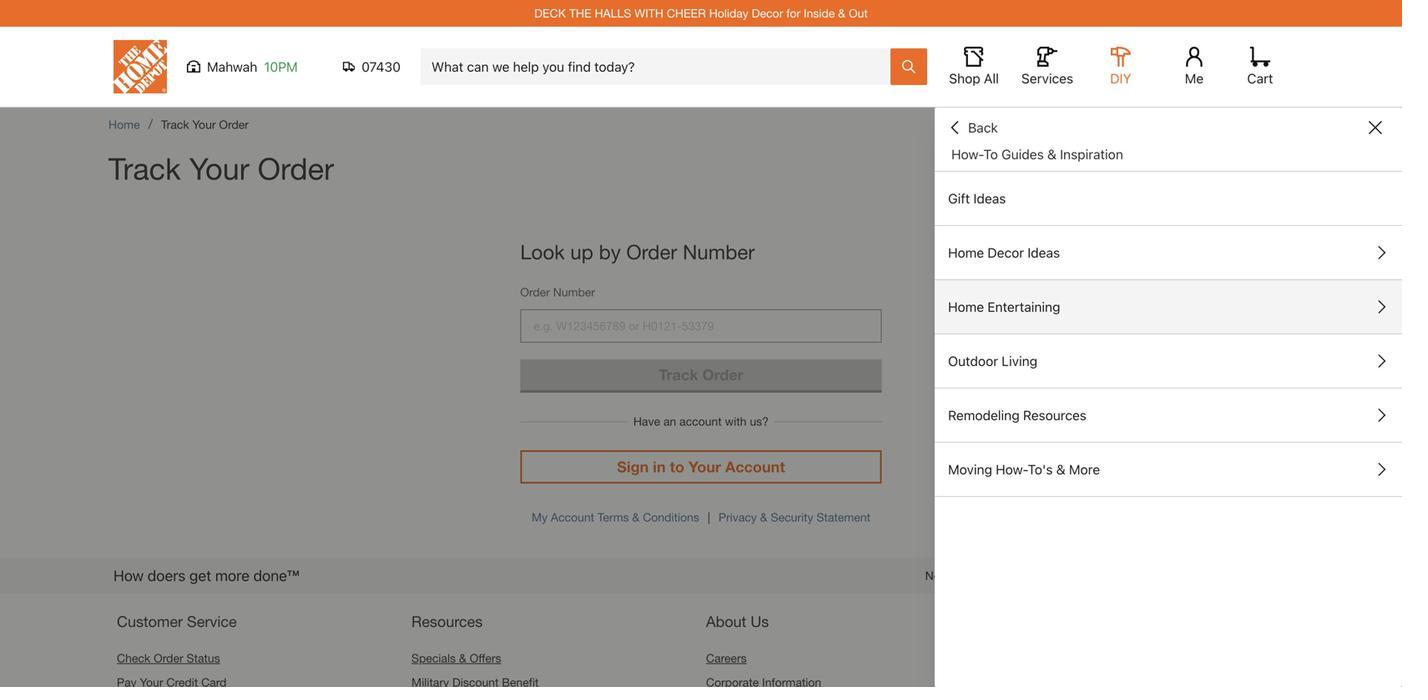 Task type: vqa. For each thing, say whether or not it's contained in the screenshot.
best
no



Task type: describe. For each thing, give the bounding box(es) containing it.
how
[[114, 567, 144, 585]]

10pm
[[264, 59, 298, 75]]

0 horizontal spatial how-
[[952, 146, 984, 162]]

menu containing gift ideas
[[935, 172, 1402, 497]]

my
[[532, 511, 548, 525]]

halls
[[595, 6, 631, 20]]

07430
[[362, 59, 401, 75]]

check order status
[[117, 652, 220, 666]]

track order button
[[520, 360, 882, 391]]

0 vertical spatial number
[[683, 240, 755, 264]]

ideas inside button
[[1028, 245, 1060, 261]]

0 vertical spatial track
[[161, 118, 189, 131]]

security
[[771, 511, 814, 525]]

us
[[751, 613, 769, 631]]

holiday
[[709, 6, 749, 20]]

Order Number text field
[[520, 310, 882, 343]]

0 horizontal spatial ideas
[[974, 191, 1006, 207]]

services button
[[1021, 47, 1074, 87]]

to
[[670, 458, 684, 476]]

for
[[787, 6, 801, 20]]

cart
[[1247, 71, 1273, 86]]

specials
[[412, 652, 456, 666]]

about
[[706, 613, 747, 631]]

1 vertical spatial your
[[189, 151, 249, 186]]

track order
[[659, 366, 743, 384]]

terms
[[598, 511, 629, 525]]

the
[[569, 6, 592, 20]]

& right guides on the top right of the page
[[1047, 146, 1057, 162]]

sign in to your account link
[[520, 451, 882, 484]]

look up by order number
[[520, 240, 755, 264]]

0 vertical spatial your
[[192, 118, 216, 131]]

resources inside remodeling resources button
[[1023, 408, 1087, 424]]

more
[[215, 567, 250, 585]]

1 vertical spatial track
[[109, 151, 181, 186]]

privacy
[[719, 511, 757, 525]]

guides
[[1002, 146, 1044, 162]]

shop all
[[949, 71, 999, 86]]

inspiration
[[1060, 146, 1123, 162]]

out
[[849, 6, 868, 20]]

careers
[[706, 652, 747, 666]]

my account terms & conditions link
[[532, 511, 699, 525]]

gift
[[948, 191, 970, 207]]

gift ideas
[[948, 191, 1006, 207]]

deck
[[534, 6, 566, 20]]

remodeling resources button
[[935, 389, 1402, 442]]

check order status link
[[117, 652, 220, 666]]

track inside button
[[659, 366, 698, 384]]

living
[[1002, 354, 1038, 369]]

remodeling resources
[[948, 408, 1087, 424]]

shop
[[949, 71, 981, 86]]

inside
[[804, 6, 835, 20]]

at:
[[1065, 569, 1078, 583]]

back
[[968, 120, 998, 136]]

me button
[[1168, 47, 1221, 87]]

diy
[[1110, 71, 1132, 86]]

outdoor
[[948, 354, 998, 369]]

account inside "link"
[[725, 458, 785, 476]]

my account terms & conditions | privacy & security statement
[[532, 511, 871, 525]]

1 vertical spatial number
[[553, 285, 595, 299]]

the home depot logo image
[[114, 40, 167, 93]]

services
[[1022, 71, 1073, 86]]

0 horizontal spatial decor
[[752, 6, 783, 20]]

conditions
[[643, 511, 699, 525]]

deck the halls with cheer holiday decor for inside & out
[[534, 6, 868, 20]]

07430 button
[[343, 58, 401, 75]]

by
[[599, 240, 621, 264]]

specials & offers link
[[412, 652, 501, 666]]

outdoor living button
[[935, 335, 1402, 388]]

look
[[520, 240, 565, 264]]

get
[[189, 567, 211, 585]]

remodeling
[[948, 408, 1020, 424]]

home for home entertaining
[[948, 299, 984, 315]]



Task type: locate. For each thing, give the bounding box(es) containing it.
1 horizontal spatial decor
[[988, 245, 1024, 261]]

0 vertical spatial resources
[[1023, 408, 1087, 424]]

how-to guides & inspiration
[[952, 146, 1123, 162]]

home for home decor ideas
[[948, 245, 984, 261]]

how- inside moving how-to's & more button
[[996, 462, 1028, 478]]

1 horizontal spatial how-
[[996, 462, 1028, 478]]

2 vertical spatial home
[[948, 299, 984, 315]]

home decor ideas
[[948, 245, 1060, 261]]

how doers get more done™
[[114, 567, 299, 585]]

mahwah
[[207, 59, 257, 75]]

drawer close image
[[1369, 121, 1382, 134]]

call
[[1029, 569, 1046, 583]]

resources
[[1023, 408, 1087, 424], [412, 613, 483, 631]]

home link
[[109, 118, 140, 131]]

home inside button
[[948, 299, 984, 315]]

outdoor living
[[948, 354, 1038, 369]]

track down home link
[[109, 151, 181, 186]]

0 horizontal spatial account
[[551, 511, 594, 525]]

specials & offers
[[412, 652, 501, 666]]

1 horizontal spatial ideas
[[1028, 245, 1060, 261]]

with
[[635, 6, 664, 20]]

0 horizontal spatial resources
[[412, 613, 483, 631]]

moving how-to's & more
[[948, 462, 1100, 478]]

your
[[192, 118, 216, 131], [189, 151, 249, 186], [689, 458, 721, 476]]

&
[[838, 6, 846, 20], [1047, 146, 1057, 162], [1056, 462, 1066, 478], [632, 511, 640, 525], [760, 511, 768, 525], [459, 652, 466, 666]]

number down the up
[[553, 285, 595, 299]]

entertaining
[[988, 299, 1061, 315]]

account right my in the left bottom of the page
[[551, 511, 594, 525]]

resources up specials & offers on the left bottom of page
[[412, 613, 483, 631]]

doers
[[147, 567, 186, 585]]

ideas right gift
[[974, 191, 1006, 207]]

1 vertical spatial resources
[[412, 613, 483, 631]]

track down order number text box at the top of page
[[659, 366, 698, 384]]

more
[[1069, 462, 1100, 478]]

to's
[[1028, 462, 1053, 478]]

2 vertical spatial track
[[659, 366, 698, 384]]

number up order number text box at the top of page
[[683, 240, 755, 264]]

track
[[161, 118, 189, 131], [109, 151, 181, 186], [659, 366, 698, 384]]

cart link
[[1242, 47, 1279, 87]]

0 vertical spatial track your order
[[161, 118, 249, 131]]

home decor ideas button
[[935, 226, 1402, 280]]

about us
[[706, 613, 769, 631]]

0 vertical spatial account
[[725, 458, 785, 476]]

1 vertical spatial home
[[948, 245, 984, 261]]

to
[[984, 146, 998, 162]]

privacy & security statement link
[[719, 511, 871, 525]]

how- down "back" 'button'
[[952, 146, 984, 162]]

0 vertical spatial decor
[[752, 6, 783, 20]]

sign in to your account
[[617, 458, 785, 476]]

home inside home decor ideas button
[[948, 245, 984, 261]]

up
[[570, 240, 593, 264]]

1 vertical spatial how-
[[996, 462, 1028, 478]]

home down the home depot logo
[[109, 118, 140, 131]]

cheer
[[667, 6, 706, 20]]

customer service
[[117, 613, 237, 631]]

1 horizontal spatial account
[[725, 458, 785, 476]]

|
[[708, 511, 710, 525]]

all
[[984, 71, 999, 86]]

What can we help you find today? search field
[[432, 49, 890, 84]]

& right terms
[[632, 511, 640, 525]]

1 horizontal spatial number
[[683, 240, 755, 264]]

1 horizontal spatial resources
[[1023, 408, 1087, 424]]

mahwah 10pm
[[207, 59, 298, 75]]

decor left for at the right top
[[752, 6, 783, 20]]

& left offers
[[459, 652, 466, 666]]

diy button
[[1094, 47, 1148, 87]]

us
[[1050, 569, 1062, 583]]

1 vertical spatial account
[[551, 511, 594, 525]]

me
[[1185, 71, 1204, 86]]

account up privacy
[[725, 458, 785, 476]]

home for home
[[109, 118, 140, 131]]

deck the halls with cheer holiday decor for inside & out link
[[534, 6, 868, 20]]

shop all button
[[947, 47, 1001, 87]]

decor up home entertaining
[[988, 245, 1024, 261]]

status
[[187, 652, 220, 666]]

offers
[[470, 652, 501, 666]]

1 vertical spatial ideas
[[1028, 245, 1060, 261]]

1 vertical spatial decor
[[988, 245, 1024, 261]]

0 horizontal spatial number
[[553, 285, 595, 299]]

help?
[[957, 569, 987, 583]]

home entertaining button
[[935, 280, 1402, 334]]

1 vertical spatial track your order
[[109, 151, 334, 186]]

need
[[925, 569, 953, 583]]

& right the to's
[[1056, 462, 1066, 478]]

customer
[[117, 613, 183, 631]]

track your order
[[161, 118, 249, 131], [109, 151, 334, 186]]

home up the outdoor
[[948, 299, 984, 315]]

& left "out"
[[838, 6, 846, 20]]

order inside button
[[703, 366, 743, 384]]

your inside "link"
[[689, 458, 721, 476]]

back button
[[948, 119, 998, 136]]

0 vertical spatial ideas
[[974, 191, 1006, 207]]

2 vertical spatial your
[[689, 458, 721, 476]]

ideas up entertaining
[[1028, 245, 1060, 261]]

decor
[[752, 6, 783, 20], [988, 245, 1024, 261]]

gift ideas link
[[935, 172, 1402, 225]]

& inside button
[[1056, 462, 1066, 478]]

how- right moving
[[996, 462, 1028, 478]]

resources up the to's
[[1023, 408, 1087, 424]]

sign
[[617, 458, 649, 476]]

order
[[219, 118, 249, 131], [258, 151, 334, 186], [626, 240, 677, 264], [520, 285, 550, 299], [703, 366, 743, 384], [154, 652, 183, 666]]

order number
[[520, 285, 595, 299]]

home down gift
[[948, 245, 984, 261]]

ideas
[[974, 191, 1006, 207], [1028, 245, 1060, 261]]

please
[[991, 569, 1025, 583]]

home entertaining
[[948, 299, 1061, 315]]

menu
[[935, 172, 1402, 497]]

moving
[[948, 462, 992, 478]]

moving how-to's & more button
[[935, 443, 1402, 497]]

in
[[653, 458, 666, 476]]

track right home link
[[161, 118, 189, 131]]

service
[[187, 613, 237, 631]]

0 vertical spatial how-
[[952, 146, 984, 162]]

statement
[[817, 511, 871, 525]]

check
[[117, 652, 150, 666]]

0 vertical spatial home
[[109, 118, 140, 131]]

& right privacy
[[760, 511, 768, 525]]

careers link
[[706, 652, 747, 666]]

decor inside button
[[988, 245, 1024, 261]]

done™
[[253, 567, 299, 585]]



